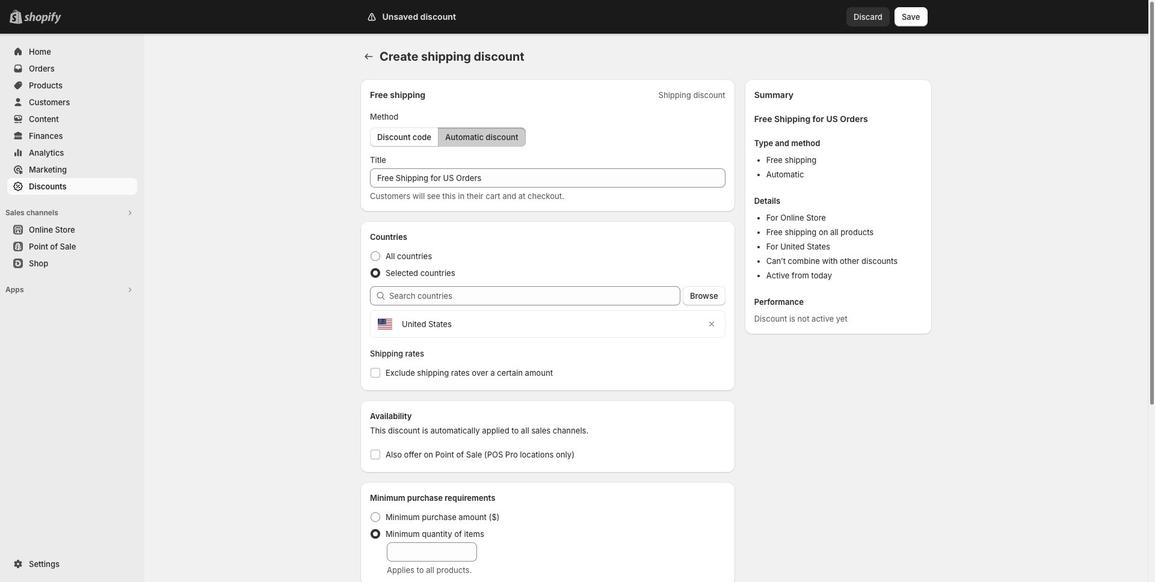 Task type: locate. For each thing, give the bounding box(es) containing it.
None text field
[[387, 543, 477, 562]]

Search countries text field
[[389, 286, 680, 306]]

None text field
[[370, 168, 725, 188]]



Task type: vqa. For each thing, say whether or not it's contained in the screenshot.
Products
no



Task type: describe. For each thing, give the bounding box(es) containing it.
shopify image
[[24, 12, 61, 24]]



